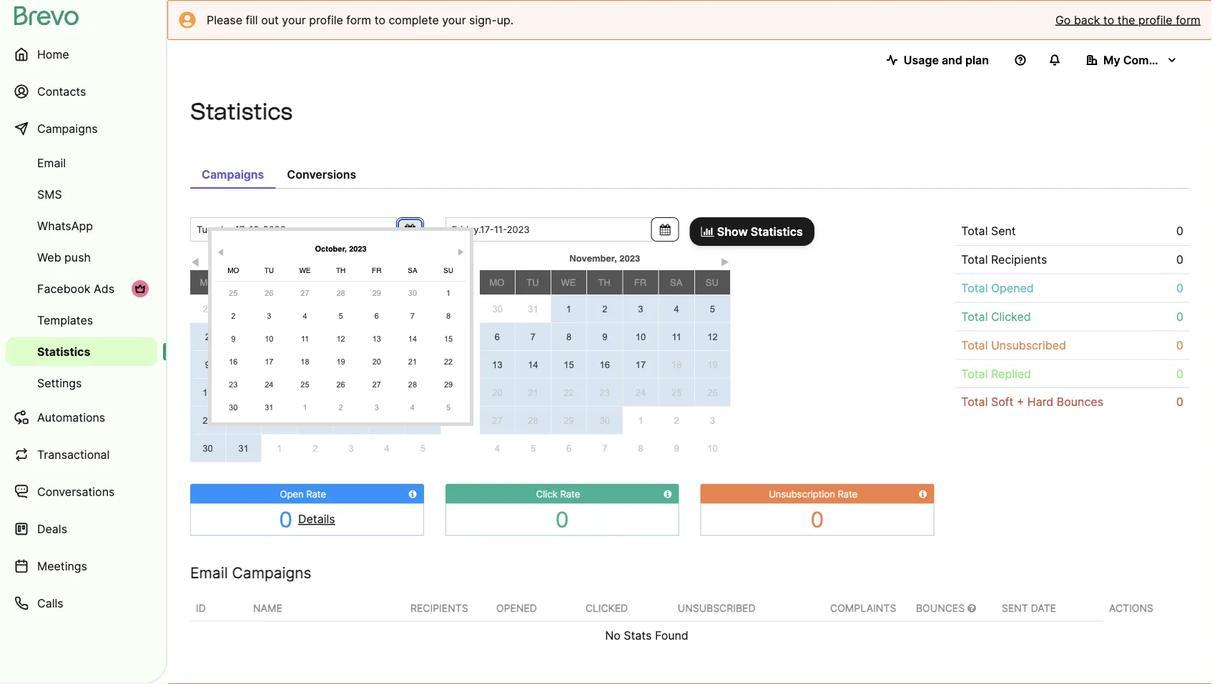 Task type: describe. For each thing, give the bounding box(es) containing it.
31 for 31 link related to "14" link corresponding to 13 link corresponding to rightmost ◀ link
[[265, 403, 273, 412]]

form for your
[[346, 13, 371, 27]]

0 for total unsubscribed
[[1176, 338, 1183, 352]]

0 horizontal spatial 13
[[346, 359, 356, 370]]

2 horizontal spatial 7 link
[[587, 435, 623, 462]]

facebook
[[37, 282, 90, 296]]

tu for 31
[[526, 277, 539, 288]]

conversions link
[[276, 160, 368, 189]]

total replied
[[961, 367, 1031, 381]]

up.
[[497, 13, 514, 27]]

email for email campaigns
[[190, 564, 228, 582]]

total soft + hard bounces
[[961, 395, 1103, 409]]

30 for 31 link related to "14" link corresponding to 13 link corresponding to rightmost ◀ link
[[229, 403, 238, 412]]

click
[[536, 488, 558, 499]]

2 horizontal spatial 16
[[600, 359, 610, 370]]

october, 2023
[[285, 253, 346, 263]]

and
[[942, 53, 962, 67]]

1 horizontal spatial unsubscribed
[[991, 338, 1066, 352]]

fill
[[246, 13, 258, 27]]

show statistics
[[714, 225, 803, 238]]

2 horizontal spatial 22
[[564, 387, 574, 398]]

0 horizontal spatial ◀ link
[[190, 254, 201, 268]]

1 horizontal spatial 20
[[372, 357, 381, 366]]

2 your from the left
[[442, 13, 466, 27]]

0 vertical spatial 31 link
[[515, 295, 551, 323]]

whatsapp
[[37, 219, 93, 233]]

0 for total recipients
[[1176, 253, 1183, 267]]

1 link for 3 link for 31 link related to "14" link corresponding to 13 link corresponding to rightmost ◀ link
[[290, 398, 320, 418]]

2 horizontal spatial 19
[[707, 359, 718, 370]]

no stats found
[[605, 629, 688, 643]]

meetings link
[[6, 549, 157, 583]]

12 link for 13 link for left ◀ link
[[298, 351, 333, 378]]

rate for click rate
[[560, 488, 580, 499]]

1 horizontal spatial 21 link
[[515, 379, 551, 406]]

1 horizontal spatial 17
[[635, 359, 646, 370]]

1 vertical spatial clicked
[[585, 602, 628, 614]]

no
[[605, 629, 621, 643]]

web push link
[[6, 243, 157, 272]]

home
[[37, 47, 69, 61]]

transactional link
[[6, 438, 157, 472]]

2 horizontal spatial 20
[[492, 387, 502, 398]]

0 horizontal spatial 16
[[202, 387, 213, 398]]

conversions
[[287, 167, 356, 181]]

sms link
[[6, 180, 157, 209]]

0 horizontal spatial 7
[[410, 311, 415, 320]]

1 horizontal spatial 7 link
[[515, 323, 551, 350]]

1 horizontal spatial 15
[[444, 334, 453, 343]]

show
[[717, 225, 748, 238]]

october, 2023 link for 12 link related to 13 link corresponding to rightmost ◀ link
[[251, 240, 430, 257]]

mo for 31
[[489, 277, 504, 288]]

sent
[[991, 224, 1016, 238]]

deals
[[37, 522, 67, 536]]

1 vertical spatial 7
[[530, 331, 536, 342]]

total for total replied
[[961, 367, 988, 381]]

23 for 22 link for 15 link corresponding to "14" link associated with 13 link for left ◀ link
[[202, 415, 213, 426]]

0 vertical spatial 21 link
[[397, 352, 428, 372]]

30 for top 31 link
[[492, 304, 503, 314]]

1 horizontal spatial 18
[[301, 357, 309, 366]]

To text field
[[445, 217, 652, 242]]

0 horizontal spatial 11
[[274, 359, 284, 370]]

2 horizontal spatial 24
[[635, 387, 646, 398]]

stats
[[624, 629, 652, 643]]

id
[[196, 602, 206, 614]]

sa for october, 2023 ▶
[[408, 267, 417, 275]]

5 for 3 link for 31 link related to "14" link corresponding to 13 link corresponding to rightmost ◀ link
[[446, 403, 451, 412]]

0 for total soft + hard bounces
[[1176, 395, 1183, 409]]

out
[[261, 13, 279, 27]]

ads
[[94, 282, 114, 296]]

15 link for "14" link corresponding to 13 link corresponding to rightmost ◀ link
[[433, 329, 463, 349]]

open rate
[[280, 488, 326, 499]]

0 vertical spatial campaigns
[[37, 122, 98, 136]]

usage
[[904, 53, 939, 67]]

home link
[[6, 37, 157, 72]]

0 horizontal spatial 18
[[274, 387, 284, 398]]

1 vertical spatial opened
[[496, 602, 537, 614]]

0 vertical spatial 21
[[408, 357, 417, 366]]

actions
[[1109, 602, 1153, 615]]

settings link
[[6, 369, 157, 398]]

email campaigns
[[190, 564, 311, 582]]

push
[[64, 250, 91, 264]]

0 vertical spatial bounces
[[1057, 395, 1103, 409]]

2023 for october, 2023 ▶
[[349, 244, 367, 253]]

0 horizontal spatial mo
[[200, 277, 215, 288]]

0 horizontal spatial 17
[[265, 357, 273, 366]]

details
[[298, 512, 335, 526]]

plan
[[965, 53, 989, 67]]

23 for 15 link related to "14" link corresponding to 13 link corresponding to rightmost ◀ link's 22 link
[[229, 380, 238, 389]]

calls
[[37, 596, 63, 610]]

my company
[[1103, 53, 1176, 67]]

2 horizontal spatial 7
[[602, 443, 607, 454]]

info circle image for click rate
[[664, 489, 672, 499]]

2 horizontal spatial 10 link
[[694, 435, 730, 462]]

total sent
[[961, 224, 1016, 238]]

◀ for rightmost ◀ link
[[217, 249, 224, 257]]

go back to the profile form
[[1055, 13, 1201, 27]]

2 horizontal spatial 13
[[492, 359, 502, 370]]

sent
[[1002, 602, 1028, 614]]

0 details
[[279, 507, 335, 532]]

1 to from the left
[[374, 13, 385, 27]]

total unsubscribed
[[961, 338, 1066, 352]]

1 link for 3 link corresponding to top 31 link
[[551, 295, 586, 322]]

total for total unsubscribed
[[961, 338, 988, 352]]

company
[[1123, 53, 1176, 67]]

deals link
[[6, 512, 157, 546]]

web push
[[37, 250, 91, 264]]

1 horizontal spatial 10 link
[[623, 323, 658, 350]]

contacts link
[[6, 74, 157, 109]]

soft
[[991, 395, 1013, 409]]

october, for october, 2023
[[285, 253, 322, 263]]

complaints
[[830, 602, 896, 614]]

0 horizontal spatial th
[[309, 277, 321, 288]]

1 for 3 link corresponding to top 31 link
[[566, 304, 571, 314]]

1 vertical spatial campaigns
[[202, 167, 264, 181]]

31 for 31 link corresponding to "14" link associated with 13 link for left ◀ link
[[238, 443, 249, 454]]

3 link for 31 link corresponding to "14" link associated with 13 link for left ◀ link
[[333, 435, 369, 462]]

10 for 10 link to the right
[[707, 443, 718, 454]]

0 horizontal spatial statistics
[[37, 345, 90, 359]]

31 link for "14" link associated with 13 link for left ◀ link
[[226, 435, 261, 462]]

2 horizontal spatial 18
[[671, 359, 682, 370]]

0 horizontal spatial su
[[416, 277, 429, 288]]

su for october, 2023 ▶
[[443, 267, 453, 275]]

profile for your
[[309, 13, 343, 27]]

calls link
[[6, 586, 157, 621]]

▶ link for october, 2023 ▶
[[456, 245, 466, 257]]

2 horizontal spatial 23
[[600, 387, 610, 398]]

2 to from the left
[[1103, 13, 1114, 27]]

+
[[1017, 395, 1024, 409]]

18 link for 15 link related to "14" link corresponding to 13 link corresponding to rightmost ◀ link
[[290, 352, 320, 372]]

2 horizontal spatial 14
[[528, 359, 538, 370]]

22 for 22 link for 15 link corresponding to "14" link associated with 13 link for left ◀ link
[[418, 387, 428, 398]]

total for total clicked
[[961, 310, 988, 324]]

november, 2023 ▶
[[569, 253, 729, 268]]

settings
[[37, 376, 82, 390]]

1 for 3 link for 31 link related to "14" link corresponding to 13 link corresponding to rightmost ◀ link
[[303, 403, 307, 412]]

october, 2023 link for 13 link for left ◀ link 12 link
[[225, 250, 405, 267]]

5 for 3 link related to 31 link corresponding to "14" link associated with 13 link for left ◀ link
[[420, 443, 425, 454]]

th for 26
[[336, 267, 346, 275]]

november, 2023 link
[[515, 250, 694, 267]]

2 horizontal spatial 11
[[672, 331, 681, 342]]

templates
[[37, 313, 93, 327]]

12 for "14" link associated with 13 link for left ◀ link
[[310, 359, 320, 370]]

conversations link
[[6, 475, 157, 509]]

1 horizontal spatial 19
[[336, 357, 345, 366]]

automations link
[[6, 400, 157, 435]]

13 link for left ◀ link
[[333, 351, 369, 378]]

facebook ads link
[[6, 275, 157, 303]]

23 link for 13 link corresponding to rightmost ◀ link
[[218, 375, 248, 395]]

▶ for november, 2023 ▶
[[721, 257, 729, 268]]

please
[[207, 13, 242, 27]]

go back to the profile form link
[[1055, 11, 1201, 29]]

templates link
[[6, 306, 157, 335]]

total clicked
[[961, 310, 1031, 324]]

meetings
[[37, 559, 87, 573]]

unsubscription rate
[[769, 488, 858, 499]]

16 link for 15 link corresponding to "14" link associated with 13 link for left ◀ link
[[190, 379, 225, 406]]

tu for 26
[[264, 267, 274, 275]]

0 horizontal spatial 17 link
[[254, 352, 284, 372]]

october, 2023 ▶
[[315, 244, 464, 257]]

2 vertical spatial campaigns
[[232, 564, 311, 582]]

email for email
[[37, 156, 66, 170]]

1 for 3 link related to 31 link corresponding to "14" link associated with 13 link for left ◀ link
[[277, 443, 282, 454]]

2 horizontal spatial 15
[[564, 359, 574, 370]]

fr for 26
[[372, 267, 381, 275]]



Task type: locate. For each thing, give the bounding box(es) containing it.
◀ for left ◀ link
[[191, 257, 200, 268]]

click rate
[[536, 488, 580, 499]]

0 horizontal spatial form
[[346, 13, 371, 27]]

0 horizontal spatial 15
[[418, 359, 428, 370]]

clicked
[[991, 310, 1031, 324], [585, 602, 628, 614]]

email link
[[6, 149, 157, 177]]

0 vertical spatial 31
[[528, 304, 538, 314]]

1 horizontal spatial su
[[443, 267, 453, 275]]

23 link for 13 link for left ◀ link
[[190, 407, 225, 434]]

0 horizontal spatial 7 link
[[397, 306, 428, 326]]

1
[[446, 289, 451, 297], [566, 304, 571, 314], [303, 403, 307, 412], [638, 415, 643, 426], [277, 443, 282, 454]]

2 vertical spatial statistics
[[37, 345, 90, 359]]

1 horizontal spatial tu
[[264, 267, 274, 275]]

profile
[[309, 13, 343, 27], [1138, 13, 1172, 27]]

31 for top 31 link
[[528, 304, 538, 314]]

0 horizontal spatial campaigns link
[[6, 112, 157, 146]]

0 horizontal spatial opened
[[496, 602, 537, 614]]

31
[[528, 304, 538, 314], [265, 403, 273, 412], [238, 443, 249, 454]]

22 for 15 link related to "14" link corresponding to 13 link corresponding to rightmost ◀ link's 22 link
[[444, 357, 453, 366]]

22 link
[[433, 352, 463, 372], [405, 379, 440, 406], [551, 379, 586, 406]]

rate right unsubscription
[[838, 488, 858, 499]]

1 horizontal spatial 24
[[265, 380, 273, 389]]

3 rate from the left
[[838, 488, 858, 499]]

info circle image
[[409, 489, 417, 499], [664, 489, 672, 499], [919, 489, 927, 499]]

total down total clicked
[[961, 338, 988, 352]]

total left replied
[[961, 367, 988, 381]]

21
[[408, 357, 417, 366], [528, 387, 538, 398]]

1 vertical spatial email
[[190, 564, 228, 582]]

2 horizontal spatial sa
[[670, 277, 682, 288]]

12 link for 13 link corresponding to rightmost ◀ link
[[326, 329, 356, 349]]

1 horizontal spatial recipients
[[991, 253, 1047, 267]]

▶ inside november, 2023 ▶
[[721, 257, 729, 268]]

11 link for "14" link associated with 13 link for left ◀ link
[[262, 351, 297, 378]]

2 horizontal spatial statistics
[[751, 225, 803, 238]]

your left sign-
[[442, 13, 466, 27]]

1 horizontal spatial statistics
[[190, 98, 293, 125]]

total for total recipients
[[961, 253, 988, 267]]

0 horizontal spatial 19
[[310, 387, 320, 398]]

1 horizontal spatial 17 link
[[623, 351, 658, 378]]

calendar image
[[660, 224, 670, 235]]

1 horizontal spatial your
[[442, 13, 466, 27]]

20 link for 13 link corresponding to rightmost ◀ link
[[362, 352, 392, 372]]

2 horizontal spatial fr
[[634, 277, 647, 288]]

31 link for "14" link corresponding to 13 link corresponding to rightmost ◀ link
[[254, 398, 284, 418]]

30 for 31 link corresponding to "14" link associated with 13 link for left ◀ link
[[202, 443, 213, 454]]

2 horizontal spatial tu
[[526, 277, 539, 288]]

su for november, 2023 ▶
[[706, 277, 719, 288]]

19 link for 15 link corresponding to "14" link associated with 13 link for left ◀ link
[[298, 379, 333, 406]]

unsubscribed up found
[[678, 602, 755, 614]]

info circle image for open rate
[[409, 489, 417, 499]]

1 horizontal spatial clicked
[[991, 310, 1031, 324]]

8 link
[[433, 306, 463, 326], [405, 323, 440, 350], [551, 323, 586, 350], [623, 435, 659, 462]]

whatsapp link
[[6, 212, 157, 240]]

total for total sent
[[961, 224, 988, 238]]

0 horizontal spatial 12
[[310, 359, 320, 370]]

october,
[[315, 244, 347, 253], [285, 253, 322, 263]]

1 horizontal spatial 11
[[301, 334, 309, 343]]

0 for total clicked
[[1176, 310, 1183, 324]]

1 vertical spatial 31 link
[[254, 398, 284, 418]]

1 horizontal spatial fr
[[372, 267, 381, 275]]

email up id at the bottom of page
[[190, 564, 228, 582]]

rate right click
[[560, 488, 580, 499]]

profile right out
[[309, 13, 343, 27]]

5 total from the top
[[961, 338, 988, 352]]

fr for 31
[[634, 277, 647, 288]]

15 link
[[433, 329, 463, 349], [405, 351, 440, 378], [551, 351, 586, 378]]

15 link for "14" link associated with 13 link for left ◀ link
[[405, 351, 440, 378]]

profile right the
[[1138, 13, 1172, 27]]

th for 31
[[598, 277, 611, 288]]

calendar image
[[405, 224, 415, 235]]

2 horizontal spatial rate
[[838, 488, 858, 499]]

replied
[[991, 367, 1031, 381]]

fr down november, 2023 ▶
[[634, 277, 647, 288]]

2023 right november,
[[619, 253, 640, 263]]

name
[[253, 602, 282, 614]]

20
[[372, 357, 381, 366], [346, 387, 356, 398], [492, 387, 502, 398]]

total left soft
[[961, 395, 988, 409]]

1 profile from the left
[[309, 13, 343, 27]]

1 horizontal spatial 2023
[[349, 244, 367, 253]]

13 link for rightmost ◀ link
[[362, 329, 392, 349]]

statistics inside button
[[751, 225, 803, 238]]

24 link for "14" link associated with 13 link for left ◀ link
[[226, 407, 261, 434]]

we for 26
[[299, 267, 311, 275]]

date
[[1031, 602, 1056, 614]]

web
[[37, 250, 61, 264]]

0 horizontal spatial info circle image
[[409, 489, 417, 499]]

facebook ads
[[37, 282, 114, 296]]

0 vertical spatial opened
[[991, 281, 1034, 295]]

1 horizontal spatial 13
[[372, 334, 381, 343]]

hard
[[1027, 395, 1053, 409]]

conversations
[[37, 485, 115, 499]]

1 your from the left
[[282, 13, 306, 27]]

sent date
[[1002, 602, 1056, 614]]

the
[[1117, 13, 1135, 27]]

go
[[1055, 13, 1071, 27]]

◀ link
[[215, 245, 226, 257], [190, 254, 201, 268]]

total left sent
[[961, 224, 988, 238]]

20 link for 13 link for left ◀ link
[[333, 379, 369, 406]]

3 link
[[623, 295, 658, 322], [254, 306, 284, 326], [362, 398, 392, 418], [694, 407, 730, 434], [333, 435, 369, 462]]

0 horizontal spatial sa
[[380, 277, 393, 288]]

0 horizontal spatial 31
[[238, 443, 249, 454]]

1 vertical spatial 31
[[265, 403, 273, 412]]

2023 inside october, 2023 ▶
[[349, 244, 367, 253]]

2023 for november, 2023 ▶
[[619, 253, 640, 263]]

campaigns
[[37, 122, 98, 136], [202, 167, 264, 181], [232, 564, 311, 582]]

total opened
[[961, 281, 1034, 295]]

your right out
[[282, 13, 306, 27]]

0 vertical spatial clicked
[[991, 310, 1031, 324]]

to left complete
[[374, 13, 385, 27]]

3 link for top 31 link
[[623, 295, 658, 322]]

▶
[[458, 249, 464, 257], [721, 257, 729, 268]]

october, for october, 2023 ▶
[[315, 244, 347, 253]]

found
[[655, 629, 688, 643]]

back
[[1074, 13, 1100, 27]]

11
[[672, 331, 681, 342], [301, 334, 309, 343], [274, 359, 284, 370]]

opened
[[991, 281, 1034, 295], [496, 602, 537, 614]]

info circle image for unsubscription rate
[[919, 489, 927, 499]]

email up sms
[[37, 156, 66, 170]]

bounces
[[1057, 395, 1103, 409], [916, 602, 968, 614]]

contacts
[[37, 84, 86, 98]]

1 info circle image from the left
[[409, 489, 417, 499]]

10 link
[[623, 323, 658, 350], [254, 329, 284, 349], [694, 435, 730, 462]]

9 link
[[587, 323, 622, 350], [218, 329, 248, 349], [190, 351, 225, 378], [659, 435, 694, 462]]

total down total opened
[[961, 310, 988, 324]]

total recipients
[[961, 253, 1047, 267]]

5 link
[[695, 295, 730, 322], [326, 306, 356, 326], [433, 398, 463, 418], [515, 435, 551, 462], [405, 435, 441, 462]]

0 horizontal spatial tu
[[237, 277, 249, 288]]

complete
[[389, 13, 439, 27]]

23
[[229, 380, 238, 389], [600, 387, 610, 398], [202, 415, 213, 426]]

mo for 26
[[227, 267, 239, 275]]

2 horizontal spatial th
[[598, 277, 611, 288]]

total for total soft + hard bounces
[[961, 395, 988, 409]]

automations
[[37, 410, 105, 424]]

19 link for 15 link related to "14" link corresponding to 13 link corresponding to rightmost ◀ link
[[326, 352, 356, 372]]

2 vertical spatial 31
[[238, 443, 249, 454]]

0 horizontal spatial 10 link
[[254, 329, 284, 349]]

14 link for 13 link corresponding to rightmost ◀ link
[[397, 329, 428, 349]]

14 for "14" link associated with 13 link for left ◀ link
[[382, 359, 392, 370]]

1 vertical spatial bounces
[[916, 602, 968, 614]]

2 horizontal spatial su
[[706, 277, 719, 288]]

2023
[[349, 244, 367, 253], [325, 253, 346, 263], [619, 253, 640, 263]]

2 horizontal spatial 10
[[707, 443, 718, 454]]

1 horizontal spatial campaigns link
[[190, 160, 276, 189]]

1 vertical spatial unsubscribed
[[678, 602, 755, 614]]

0 horizontal spatial profile
[[309, 13, 343, 27]]

1 vertical spatial campaigns link
[[190, 160, 276, 189]]

rate for unsubscription rate
[[838, 488, 858, 499]]

please fill out your profile form to complete your sign-up.
[[207, 13, 514, 27]]

0 horizontal spatial 14
[[382, 359, 392, 370]]

1 form from the left
[[346, 13, 371, 27]]

3 link for 31 link related to "14" link corresponding to 13 link corresponding to rightmost ◀ link
[[362, 398, 392, 418]]

1 horizontal spatial bounces
[[1057, 395, 1103, 409]]

14 for "14" link corresponding to 13 link corresponding to rightmost ◀ link
[[408, 334, 417, 343]]

0 horizontal spatial 21
[[408, 357, 417, 366]]

sign-
[[469, 13, 497, 27]]

form left complete
[[346, 13, 371, 27]]

form up company
[[1176, 13, 1201, 27]]

total up total clicked
[[961, 281, 988, 295]]

From text field
[[190, 217, 397, 242]]

total
[[961, 224, 988, 238], [961, 253, 988, 267], [961, 281, 988, 295], [961, 310, 988, 324], [961, 338, 988, 352], [961, 367, 988, 381], [961, 395, 988, 409]]

12 link
[[695, 323, 730, 350], [326, 329, 356, 349], [298, 351, 333, 378]]

to left the
[[1103, 13, 1114, 27]]

12 for "14" link corresponding to 13 link corresponding to rightmost ◀ link
[[336, 334, 345, 343]]

8
[[446, 311, 451, 320], [420, 331, 425, 342], [566, 331, 571, 342], [638, 443, 643, 454]]

26
[[265, 289, 273, 297], [336, 380, 345, 389], [707, 387, 718, 398], [310, 415, 320, 426]]

▶ for october, 2023 ▶
[[458, 249, 464, 257]]

11 link for "14" link corresponding to 13 link corresponding to rightmost ◀ link
[[290, 329, 320, 349]]

13 link
[[362, 329, 392, 349], [333, 351, 369, 378], [480, 351, 515, 378]]

2023 down from text field
[[325, 253, 346, 263]]

5 for 3 link corresponding to top 31 link
[[710, 304, 715, 314]]

24 for 15 link corresponding to "14" link associated with 13 link for left ◀ link
[[238, 415, 249, 426]]

30 link
[[397, 283, 428, 303], [480, 295, 515, 323], [218, 398, 248, 418], [587, 407, 622, 434], [190, 435, 225, 462]]

1 horizontal spatial ◀ link
[[215, 245, 226, 257]]

1 horizontal spatial 7
[[530, 331, 536, 342]]

1 vertical spatial 21
[[528, 387, 538, 398]]

0 horizontal spatial 23
[[202, 415, 213, 426]]

2023 right the october, 2023
[[349, 244, 367, 253]]

my
[[1103, 53, 1120, 67]]

3 total from the top
[[961, 281, 988, 295]]

2 vertical spatial 7
[[602, 443, 607, 454]]

campaigns link
[[6, 112, 157, 146], [190, 160, 276, 189]]

0 horizontal spatial to
[[374, 13, 385, 27]]

su
[[443, 267, 453, 275], [416, 277, 429, 288], [706, 277, 719, 288]]

▶ inside october, 2023 ▶
[[458, 249, 464, 257]]

30
[[408, 289, 417, 297], [492, 304, 503, 314], [229, 403, 238, 412], [600, 415, 610, 426], [202, 443, 213, 454]]

recipients
[[991, 253, 1047, 267], [410, 602, 468, 614]]

form for the
[[1176, 13, 1201, 27]]

10 for leftmost 10 link
[[265, 334, 273, 343]]

1 horizontal spatial info circle image
[[664, 489, 672, 499]]

profile for the
[[1138, 13, 1172, 27]]

21 link
[[397, 352, 428, 372], [515, 379, 551, 406]]

24 for 15 link related to "14" link corresponding to 13 link corresponding to rightmost ◀ link
[[265, 380, 273, 389]]

total down total sent
[[961, 253, 988, 267]]

▶ link for november, 2023 ▶
[[720, 254, 730, 268]]

statistics link
[[6, 338, 157, 366]]

2 vertical spatial 31 link
[[226, 435, 261, 462]]

rate right open
[[306, 488, 326, 499]]

usage and plan button
[[875, 46, 1000, 74]]

my company button
[[1075, 46, 1189, 74]]

left___rvooi image
[[134, 283, 146, 295]]

1 horizontal spatial we
[[299, 267, 311, 275]]

0 for total opened
[[1176, 281, 1183, 295]]

fr down the october, 2023
[[345, 277, 357, 288]]

3
[[638, 304, 643, 314], [267, 311, 271, 320], [374, 403, 379, 412], [710, 415, 715, 426], [348, 443, 354, 454]]

14 link for 13 link for left ◀ link
[[369, 351, 405, 378]]

17 link
[[623, 351, 658, 378], [254, 352, 284, 372]]

2 rate from the left
[[560, 488, 580, 499]]

usage and plan
[[904, 53, 989, 67]]

november,
[[569, 253, 617, 263]]

14
[[408, 334, 417, 343], [382, 359, 392, 370], [528, 359, 538, 370]]

19 link
[[695, 351, 730, 378], [326, 352, 356, 372], [298, 379, 333, 406]]

1 horizontal spatial rate
[[560, 488, 580, 499]]

2 form from the left
[[1176, 13, 1201, 27]]

0 horizontal spatial 24
[[238, 415, 249, 426]]

show statistics button
[[690, 217, 814, 246]]

2 total from the top
[[961, 253, 988, 267]]

5
[[710, 304, 715, 314], [339, 311, 343, 320], [446, 403, 451, 412], [530, 443, 536, 454], [420, 443, 425, 454]]

fr down october, 2023 ▶
[[372, 267, 381, 275]]

clicked up total unsubscribed
[[991, 310, 1031, 324]]

23 link
[[218, 375, 248, 395], [587, 379, 622, 406], [190, 407, 225, 434]]

1 link for 3 link related to 31 link corresponding to "14" link associated with 13 link for left ◀ link
[[262, 435, 297, 462]]

10
[[635, 331, 646, 342], [265, 334, 273, 343], [707, 443, 718, 454]]

22 link for 15 link related to "14" link corresponding to 13 link corresponding to rightmost ◀ link
[[433, 352, 463, 372]]

10 for 10 link to the middle
[[635, 331, 646, 342]]

12
[[707, 331, 718, 342], [336, 334, 345, 343], [310, 359, 320, 370]]

0 horizontal spatial 21 link
[[397, 352, 428, 372]]

2023 for october, 2023
[[325, 253, 346, 263]]

transactional
[[37, 448, 110, 462]]

0 horizontal spatial 2023
[[325, 253, 346, 263]]

2 profile from the left
[[1138, 13, 1172, 27]]

25
[[229, 289, 238, 297], [203, 304, 213, 314], [301, 380, 309, 389], [671, 387, 682, 398], [274, 415, 284, 426]]

rate for open rate
[[306, 488, 326, 499]]

0 horizontal spatial fr
[[345, 277, 357, 288]]

16 link for 15 link related to "14" link corresponding to 13 link corresponding to rightmost ◀ link
[[218, 352, 248, 372]]

24 link for "14" link corresponding to 13 link corresponding to rightmost ◀ link
[[254, 375, 284, 395]]

0 horizontal spatial rate
[[306, 488, 326, 499]]

1 horizontal spatial 21
[[528, 387, 538, 398]]

1 horizontal spatial form
[[1176, 13, 1201, 27]]

form
[[346, 13, 371, 27], [1176, 13, 1201, 27]]

1 horizontal spatial 14
[[408, 334, 417, 343]]

0 horizontal spatial ▶
[[458, 249, 464, 257]]

1 rate from the left
[[306, 488, 326, 499]]

2023 inside november, 2023 ▶
[[619, 253, 640, 263]]

0 for total replied
[[1176, 367, 1183, 381]]

22 link for 15 link corresponding to "14" link associated with 13 link for left ◀ link
[[405, 379, 440, 406]]

0 vertical spatial campaigns link
[[6, 112, 157, 146]]

0 horizontal spatial recipients
[[410, 602, 468, 614]]

18 link for 15 link corresponding to "14" link associated with 13 link for left ◀ link
[[262, 379, 297, 406]]

1 horizontal spatial 16
[[229, 357, 238, 366]]

october, 2023 link
[[251, 240, 430, 257], [225, 250, 405, 267]]

october, inside october, 2023 ▶
[[315, 244, 347, 253]]

28 link
[[326, 283, 356, 303], [397, 375, 428, 395], [369, 407, 405, 434], [515, 407, 551, 434]]

2 info circle image from the left
[[664, 489, 672, 499]]

sa for november, 2023 ▶
[[670, 277, 682, 288]]

0 for total sent
[[1176, 224, 1183, 238]]

18 link
[[659, 351, 694, 378], [290, 352, 320, 372], [262, 379, 297, 406]]

we for 31
[[561, 277, 576, 288]]

1 horizontal spatial 31
[[265, 403, 273, 412]]

1 horizontal spatial 12
[[336, 334, 345, 343]]

0 horizontal spatial we
[[271, 277, 286, 288]]

unsubscription
[[769, 488, 835, 499]]

1 horizontal spatial opened
[[991, 281, 1034, 295]]

unsubscribed
[[991, 338, 1066, 352], [678, 602, 755, 614]]

2 horizontal spatial mo
[[489, 277, 504, 288]]

email
[[37, 156, 66, 170], [190, 564, 228, 582]]

1 horizontal spatial th
[[336, 267, 346, 275]]

mo
[[227, 267, 239, 275], [200, 277, 215, 288], [489, 277, 504, 288]]

0 vertical spatial email
[[37, 156, 66, 170]]

0 horizontal spatial 20
[[346, 387, 356, 398]]

29 link
[[362, 283, 392, 303], [433, 375, 463, 395], [405, 407, 440, 434], [551, 407, 586, 434]]

1 vertical spatial statistics
[[751, 225, 803, 238]]

bar chart image
[[701, 226, 714, 237]]

2 horizontal spatial 31
[[528, 304, 538, 314]]

1 horizontal spatial email
[[190, 564, 228, 582]]

0 horizontal spatial 22
[[418, 387, 428, 398]]

unsubscribed up replied
[[991, 338, 1066, 352]]

27
[[301, 289, 309, 297], [372, 380, 381, 389], [346, 415, 356, 426], [492, 415, 502, 426]]

total for total opened
[[961, 281, 988, 295]]

open
[[280, 488, 304, 499]]

2 horizontal spatial 12
[[707, 331, 718, 342]]

6 total from the top
[[961, 367, 988, 381]]

3 info circle image from the left
[[919, 489, 927, 499]]

sms
[[37, 187, 62, 201]]

7 total from the top
[[961, 395, 988, 409]]

1 total from the top
[[961, 224, 988, 238]]

4 total from the top
[[961, 310, 988, 324]]

clicked up no
[[585, 602, 628, 614]]



Task type: vqa. For each thing, say whether or not it's contained in the screenshot.
31 link
yes



